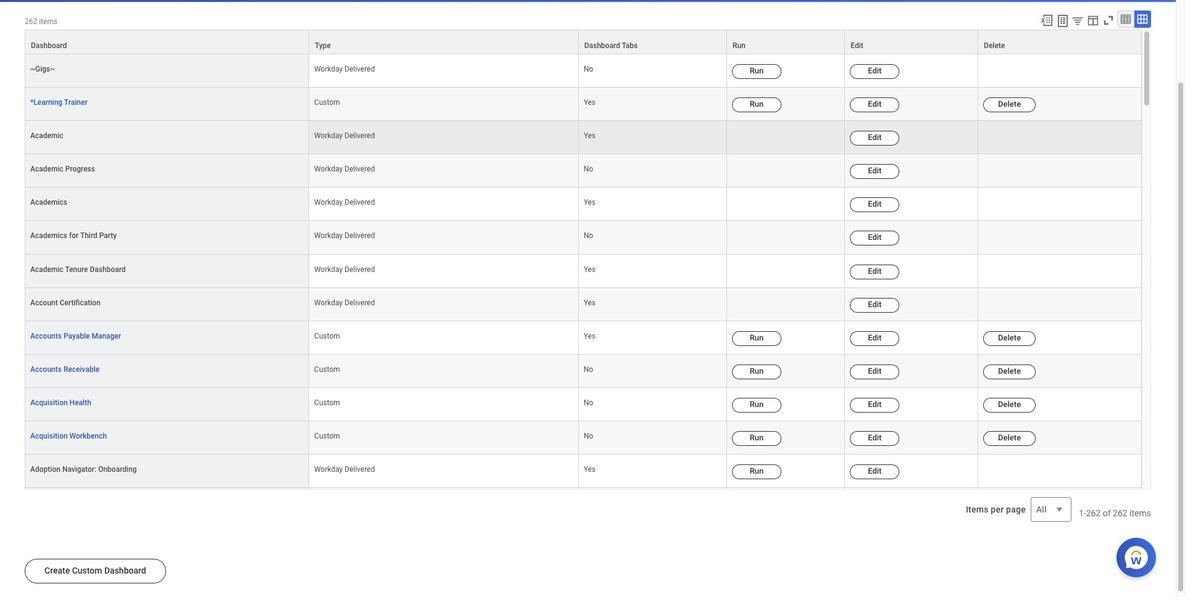 Task type: locate. For each thing, give the bounding box(es) containing it.
8 delivered from the top
[[345, 465, 375, 474]]

1 run button from the top
[[732, 64, 781, 79]]

academics
[[30, 198, 67, 207], [30, 232, 67, 240]]

delivered for adoption navigator: onboarding
[[345, 465, 375, 474]]

export to worksheets image
[[1055, 14, 1070, 28]]

6 no from the top
[[584, 432, 593, 441]]

academic progress
[[30, 165, 95, 174]]

6 run button from the top
[[732, 431, 781, 446]]

2 academic from the top
[[30, 165, 63, 174]]

6 row from the top
[[25, 388, 1142, 422]]

workday for academic progress
[[314, 165, 343, 174]]

academics down academic progress at the left top of the page
[[30, 198, 67, 207]]

run button
[[732, 64, 781, 79], [732, 98, 781, 112], [732, 331, 781, 346], [732, 365, 781, 379], [732, 398, 781, 413], [732, 431, 781, 446], [732, 465, 781, 480]]

items right of
[[1130, 509, 1151, 519]]

acquisition left health
[[30, 399, 68, 407]]

tabs
[[622, 41, 638, 50]]

3 academic from the top
[[30, 265, 63, 274]]

1 vertical spatial academics
[[30, 232, 67, 240]]

4 workday from the top
[[314, 198, 343, 207]]

3 delete button from the top
[[983, 365, 1036, 379]]

0 vertical spatial academic
[[30, 132, 63, 140]]

1 vertical spatial accounts
[[30, 365, 62, 374]]

5 edit button from the top
[[850, 198, 899, 213]]

per
[[991, 505, 1004, 515]]

workday delivered for adoption navigator: onboarding
[[314, 465, 375, 474]]

acquisition health link
[[30, 396, 91, 407]]

delivered for academics for third party
[[345, 232, 375, 240]]

academic down *learning
[[30, 132, 63, 140]]

7 yes from the top
[[584, 465, 596, 474]]

4 delivered from the top
[[345, 198, 375, 207]]

1 row from the top
[[25, 30, 1142, 54]]

4 no from the top
[[584, 365, 593, 374]]

0 vertical spatial accounts
[[30, 332, 62, 341]]

academics for third party
[[30, 232, 117, 240]]

dashboard inside "button"
[[104, 566, 146, 576]]

workday
[[314, 65, 343, 73], [314, 132, 343, 140], [314, 165, 343, 174], [314, 198, 343, 207], [314, 232, 343, 240], [314, 265, 343, 274], [314, 299, 343, 307], [314, 465, 343, 474]]

0 vertical spatial items
[[39, 17, 57, 26]]

delete
[[984, 41, 1005, 50], [998, 99, 1021, 109], [998, 333, 1021, 342], [998, 367, 1021, 376], [998, 400, 1021, 409], [998, 433, 1021, 443]]

academic progress element
[[30, 163, 95, 174]]

workday for adoption navigator: onboarding
[[314, 465, 343, 474]]

1 vertical spatial items
[[1130, 509, 1151, 519]]

custom
[[314, 98, 340, 107], [314, 332, 340, 341], [314, 365, 340, 374], [314, 399, 340, 407], [314, 432, 340, 441], [72, 566, 102, 576]]

2 accounts from the top
[[30, 365, 62, 374]]

academic up academics element
[[30, 165, 63, 174]]

workday for academic tenure dashboard
[[314, 265, 343, 274]]

~gigs~
[[30, 65, 55, 73]]

5 workday delivered from the top
[[314, 232, 375, 240]]

yes
[[584, 98, 596, 107], [584, 132, 596, 140], [584, 198, 596, 207], [584, 265, 596, 274], [584, 299, 596, 307], [584, 332, 596, 341], [584, 465, 596, 474]]

accounts payable manager
[[30, 332, 121, 341]]

1 horizontal spatial 262
[[1086, 509, 1101, 519]]

dashboard tabs
[[584, 41, 638, 50]]

5 delivered from the top
[[345, 232, 375, 240]]

0 horizontal spatial items
[[39, 17, 57, 26]]

4 edit button from the top
[[850, 164, 899, 179]]

no for 4th edit button from the bottom
[[584, 365, 593, 374]]

certification
[[60, 299, 101, 307]]

0 vertical spatial academics
[[30, 198, 67, 207]]

acquisition inside acquisition health link
[[30, 399, 68, 407]]

items per page
[[966, 505, 1026, 515]]

3 no from the top
[[584, 232, 593, 240]]

academics for academics for third party
[[30, 232, 67, 240]]

row
[[25, 30, 1142, 54], [25, 54, 1142, 88], [25, 88, 1142, 121], [25, 321, 1142, 355], [25, 355, 1142, 388], [25, 388, 1142, 422], [25, 422, 1142, 455], [25, 455, 1142, 488], [25, 488, 1142, 522]]

6 edit row from the top
[[25, 288, 1142, 321]]

items inside status
[[1130, 509, 1151, 519]]

acquisition health
[[30, 399, 91, 407]]

2 academics from the top
[[30, 232, 67, 240]]

1-262 of 262 items
[[1079, 509, 1151, 519]]

3 delivered from the top
[[345, 165, 375, 174]]

0 vertical spatial acquisition
[[30, 399, 68, 407]]

workday delivered
[[314, 65, 375, 73], [314, 132, 375, 140], [314, 165, 375, 174], [314, 198, 375, 207], [314, 232, 375, 240], [314, 265, 375, 274], [314, 299, 375, 307], [314, 465, 375, 474]]

1 workday delivered from the top
[[314, 65, 375, 73]]

1 workday from the top
[[314, 65, 343, 73]]

row header
[[25, 488, 309, 522]]

accounts left payable
[[30, 332, 62, 341]]

6 workday from the top
[[314, 265, 343, 274]]

~gigs~ element
[[30, 62, 55, 73]]

academic for academic progress
[[30, 165, 63, 174]]

262 left of
[[1086, 509, 1101, 519]]

1 vertical spatial academic
[[30, 165, 63, 174]]

trainer
[[64, 98, 87, 107]]

workday delivered for academic tenure dashboard
[[314, 265, 375, 274]]

select to filter grid data image
[[1071, 14, 1084, 27]]

dashboard
[[31, 41, 67, 50], [584, 41, 620, 50], [90, 265, 126, 274], [104, 566, 146, 576]]

2 row from the top
[[25, 54, 1142, 88]]

acquisition
[[30, 399, 68, 407], [30, 432, 68, 441]]

no for 4th edit button from the top
[[584, 165, 593, 174]]

run
[[733, 41, 746, 50], [750, 66, 764, 75], [750, 99, 764, 109], [750, 333, 764, 342], [750, 367, 764, 376], [750, 400, 764, 409], [750, 433, 764, 443], [750, 467, 764, 476]]

4 workday delivered from the top
[[314, 198, 375, 207]]

1 academics from the top
[[30, 198, 67, 207]]

6 workday delivered from the top
[[314, 265, 375, 274]]

account
[[30, 299, 58, 307]]

6 yes from the top
[[584, 332, 596, 341]]

2 horizontal spatial 262
[[1113, 509, 1127, 519]]

academics left the 'for'
[[30, 232, 67, 240]]

dashboard tabs button
[[579, 30, 726, 54]]

2 vertical spatial academic
[[30, 265, 63, 274]]

academic tenure dashboard element
[[30, 263, 126, 274]]

fullscreen image
[[1102, 14, 1115, 27]]

dashboard inside popup button
[[31, 41, 67, 50]]

7 edit button from the top
[[850, 265, 899, 279]]

workday for academics for third party
[[314, 232, 343, 240]]

7 run button from the top
[[732, 465, 781, 480]]

delivered for ~gigs~
[[345, 65, 375, 73]]

1 delete button from the top
[[983, 98, 1036, 112]]

8 workday delivered from the top
[[314, 465, 375, 474]]

adoption navigator: onboarding element
[[30, 463, 137, 474]]

delete inside popup button
[[984, 41, 1005, 50]]

262 up ~gigs~ element
[[25, 17, 37, 26]]

2 yes from the top
[[584, 132, 596, 140]]

1 acquisition from the top
[[30, 399, 68, 407]]

accounts for accounts payable manager
[[30, 332, 62, 341]]

items per page element
[[964, 490, 1072, 530]]

5 workday from the top
[[314, 232, 343, 240]]

2 delivered from the top
[[345, 132, 375, 140]]

adoption
[[30, 465, 60, 474]]

6 delivered from the top
[[345, 265, 375, 274]]

accounts up acquisition health link
[[30, 365, 62, 374]]

edit button
[[850, 64, 899, 79], [850, 98, 899, 112], [850, 131, 899, 146], [850, 164, 899, 179], [850, 198, 899, 213], [850, 231, 899, 246], [850, 265, 899, 279], [850, 298, 899, 313], [850, 331, 899, 346], [850, 365, 899, 379], [850, 398, 899, 413], [850, 431, 899, 446], [850, 465, 899, 480]]

6 edit button from the top
[[850, 231, 899, 246]]

acquisition inside acquisition workbench link
[[30, 432, 68, 441]]

8 row from the top
[[25, 455, 1142, 488]]

accounts
[[30, 332, 62, 341], [30, 365, 62, 374]]

type button
[[309, 30, 578, 54]]

run inside run popup button
[[733, 41, 746, 50]]

4 run button from the top
[[732, 365, 781, 379]]

delete button for acquisition workbench
[[983, 431, 1036, 446]]

toolbar
[[1034, 10, 1151, 30]]

262 right of
[[1113, 509, 1127, 519]]

workday for account certification
[[314, 299, 343, 307]]

9 row from the top
[[25, 488, 1142, 522]]

delete button
[[983, 98, 1036, 112], [983, 331, 1036, 346], [983, 365, 1036, 379], [983, 398, 1036, 413], [983, 431, 1036, 446]]

edit row
[[25, 121, 1142, 155], [25, 155, 1142, 188], [25, 188, 1142, 221], [25, 221, 1142, 255], [25, 255, 1142, 288], [25, 288, 1142, 321]]

2 acquisition from the top
[[30, 432, 68, 441]]

1 academic from the top
[[30, 132, 63, 140]]

acquisition workbench
[[30, 432, 107, 441]]

2 run button from the top
[[732, 98, 781, 112]]

accounts receivable link
[[30, 363, 100, 374]]

2 edit button from the top
[[850, 98, 899, 112]]

onboarding
[[98, 465, 137, 474]]

academics for third party element
[[30, 229, 117, 240]]

items
[[39, 17, 57, 26], [1130, 509, 1151, 519]]

account certification
[[30, 299, 101, 307]]

workday for ~gigs~
[[314, 65, 343, 73]]

custom inside "button"
[[72, 566, 102, 576]]

262 items
[[25, 17, 57, 26]]

academic
[[30, 132, 63, 140], [30, 165, 63, 174], [30, 265, 63, 274]]

third
[[80, 232, 97, 240]]

1 horizontal spatial items
[[1130, 509, 1151, 519]]

of
[[1103, 509, 1111, 519]]

1 vertical spatial acquisition
[[30, 432, 68, 441]]

cell
[[978, 54, 1142, 88], [727, 121, 845, 155], [978, 121, 1142, 155], [727, 155, 845, 188], [978, 155, 1142, 188], [727, 188, 845, 221], [978, 188, 1142, 221], [727, 221, 845, 255], [978, 221, 1142, 255], [727, 255, 845, 288], [978, 255, 1142, 288], [727, 288, 845, 321], [978, 288, 1142, 321], [978, 455, 1142, 488], [309, 488, 579, 522], [579, 488, 727, 522], [727, 488, 845, 522], [845, 488, 978, 522], [978, 488, 1142, 522]]

run for third run button from the bottom of the page
[[750, 400, 764, 409]]

acquisition up adoption
[[30, 432, 68, 441]]

3 workday delivered from the top
[[314, 165, 375, 174]]

3 row from the top
[[25, 88, 1142, 121]]

2 workday from the top
[[314, 132, 343, 140]]

no for 12th edit button from the top of the page
[[584, 432, 593, 441]]

3 workday from the top
[[314, 165, 343, 174]]

academic left tenure
[[30, 265, 63, 274]]

2 no from the top
[[584, 165, 593, 174]]

table image
[[1120, 13, 1132, 25]]

accounts payable manager link
[[30, 329, 121, 341]]

*learning trainer
[[30, 98, 87, 107]]

5 delete button from the top
[[983, 431, 1036, 446]]

8 edit button from the top
[[850, 298, 899, 313]]

7 workday delivered from the top
[[314, 299, 375, 307]]

delivered for academic progress
[[345, 165, 375, 174]]

7 workday from the top
[[314, 299, 343, 307]]

262
[[25, 17, 37, 26], [1086, 509, 1101, 519], [1113, 509, 1127, 519]]

no
[[584, 65, 593, 73], [584, 165, 593, 174], [584, 232, 593, 240], [584, 365, 593, 374], [584, 399, 593, 407], [584, 432, 593, 441]]

academic for academic tenure dashboard
[[30, 265, 63, 274]]

items up ~gigs~ element
[[39, 17, 57, 26]]

edit
[[851, 41, 863, 50], [868, 66, 882, 75], [868, 99, 882, 109], [868, 133, 882, 142], [868, 166, 882, 175], [868, 200, 882, 209], [868, 233, 882, 242], [868, 266, 882, 276], [868, 300, 882, 309], [868, 333, 882, 342], [868, 367, 882, 376], [868, 400, 882, 409], [868, 433, 882, 443], [868, 467, 882, 476]]

5 no from the top
[[584, 399, 593, 407]]

1 edit row from the top
[[25, 121, 1142, 155]]

delivered
[[345, 65, 375, 73], [345, 132, 375, 140], [345, 165, 375, 174], [345, 198, 375, 207], [345, 232, 375, 240], [345, 265, 375, 274], [345, 299, 375, 307], [345, 465, 375, 474]]

8 workday from the top
[[314, 465, 343, 474]]

1 accounts from the top
[[30, 332, 62, 341]]

run for run popup button
[[733, 41, 746, 50]]

workday delivered for academics
[[314, 198, 375, 207]]

1 delivered from the top
[[345, 65, 375, 73]]

no for 8th edit button from the bottom
[[584, 232, 593, 240]]

acquisition for acquisition health
[[30, 399, 68, 407]]

0 horizontal spatial 262
[[25, 17, 37, 26]]

7 delivered from the top
[[345, 299, 375, 307]]



Task type: describe. For each thing, give the bounding box(es) containing it.
3 yes from the top
[[584, 198, 596, 207]]

5 edit row from the top
[[25, 255, 1142, 288]]

delivered for academics
[[345, 198, 375, 207]]

workbench
[[70, 432, 107, 441]]

13 edit button from the top
[[850, 465, 899, 480]]

4 row from the top
[[25, 321, 1142, 355]]

9 edit button from the top
[[850, 331, 899, 346]]

dashboard inside popup button
[[584, 41, 620, 50]]

click to view/edit grid preferences image
[[1086, 14, 1100, 27]]

delete button for accounts receivable
[[983, 365, 1036, 379]]

party
[[99, 232, 117, 240]]

row containing dashboard
[[25, 30, 1142, 54]]

*learning trainer link
[[30, 96, 87, 107]]

academics element
[[30, 196, 67, 207]]

run for fourth run button from the top of the page
[[750, 367, 764, 376]]

workday delivered for account certification
[[314, 299, 375, 307]]

progress
[[65, 165, 95, 174]]

3 edit button from the top
[[850, 131, 899, 146]]

custom for acquisition workbench
[[314, 432, 340, 441]]

run for fifth run button from the bottom of the page
[[750, 333, 764, 342]]

5 run button from the top
[[732, 398, 781, 413]]

export to excel image
[[1040, 14, 1054, 27]]

receivable
[[64, 365, 100, 374]]

2 workday delivered from the top
[[314, 132, 375, 140]]

acquisition for acquisition workbench
[[30, 432, 68, 441]]

workday delivered for academic progress
[[314, 165, 375, 174]]

2 edit row from the top
[[25, 155, 1142, 188]]

*learning
[[30, 98, 62, 107]]

12 edit button from the top
[[850, 431, 899, 446]]

custom for accounts payable manager
[[314, 332, 340, 341]]

4 yes from the top
[[584, 265, 596, 274]]

run button
[[727, 30, 845, 54]]

custom for acquisition health
[[314, 399, 340, 407]]

accounts for accounts receivable
[[30, 365, 62, 374]]

5 row from the top
[[25, 355, 1142, 388]]

1 edit button from the top
[[850, 64, 899, 79]]

workday delivered for academics for third party
[[314, 232, 375, 240]]

3 run button from the top
[[732, 331, 781, 346]]

delete button
[[978, 30, 1141, 54]]

accounts receivable
[[30, 365, 100, 374]]

navigator:
[[62, 465, 96, 474]]

create
[[44, 566, 70, 576]]

page
[[1006, 505, 1026, 515]]

1 yes from the top
[[584, 98, 596, 107]]

delivered for academic tenure dashboard
[[345, 265, 375, 274]]

create custom dashboard button
[[25, 559, 166, 584]]

4 edit row from the top
[[25, 221, 1142, 255]]

workday for academics
[[314, 198, 343, 207]]

custom for accounts receivable
[[314, 365, 340, 374]]

for
[[69, 232, 79, 240]]

type
[[315, 41, 331, 50]]

payable
[[64, 332, 90, 341]]

3 edit row from the top
[[25, 188, 1142, 221]]

acquisition workbench link
[[30, 430, 107, 441]]

health
[[70, 399, 91, 407]]

workday delivered for ~gigs~
[[314, 65, 375, 73]]

account certification element
[[30, 296, 101, 307]]

academics for academics element
[[30, 198, 67, 207]]

adoption navigator: onboarding
[[30, 465, 137, 474]]

5 yes from the top
[[584, 299, 596, 307]]

7 row from the top
[[25, 422, 1142, 455]]

expand table image
[[1136, 13, 1149, 25]]

10 edit button from the top
[[850, 365, 899, 379]]

dashboard button
[[25, 30, 309, 54]]

academic for academic element in the left top of the page
[[30, 132, 63, 140]]

2 delete button from the top
[[983, 331, 1036, 346]]

custom for *learning trainer
[[314, 98, 340, 107]]

run for 2nd run button from the bottom of the page
[[750, 433, 764, 443]]

run for 1st run button from the top
[[750, 66, 764, 75]]

dashboard inside edit row
[[90, 265, 126, 274]]

1 no from the top
[[584, 65, 593, 73]]

delete button for *learning trainer
[[983, 98, 1036, 112]]

11 edit button from the top
[[850, 398, 899, 413]]

edit button
[[845, 30, 978, 54]]

4 delete button from the top
[[983, 398, 1036, 413]]

academic tenure dashboard
[[30, 265, 126, 274]]

manager
[[92, 332, 121, 341]]

1-262 of 262 items status
[[1079, 507, 1151, 520]]

items
[[966, 505, 989, 515]]

create custom dashboard
[[44, 566, 146, 576]]

academic element
[[30, 129, 63, 140]]

tenure
[[65, 265, 88, 274]]

edit inside popup button
[[851, 41, 863, 50]]

1-
[[1079, 509, 1086, 519]]

run for 2nd run button from the top of the page
[[750, 99, 764, 109]]

delivered for account certification
[[345, 299, 375, 307]]

run for first run button from the bottom
[[750, 467, 764, 476]]



Task type: vqa. For each thing, say whether or not it's contained in the screenshot.
the topmost Tasks
no



